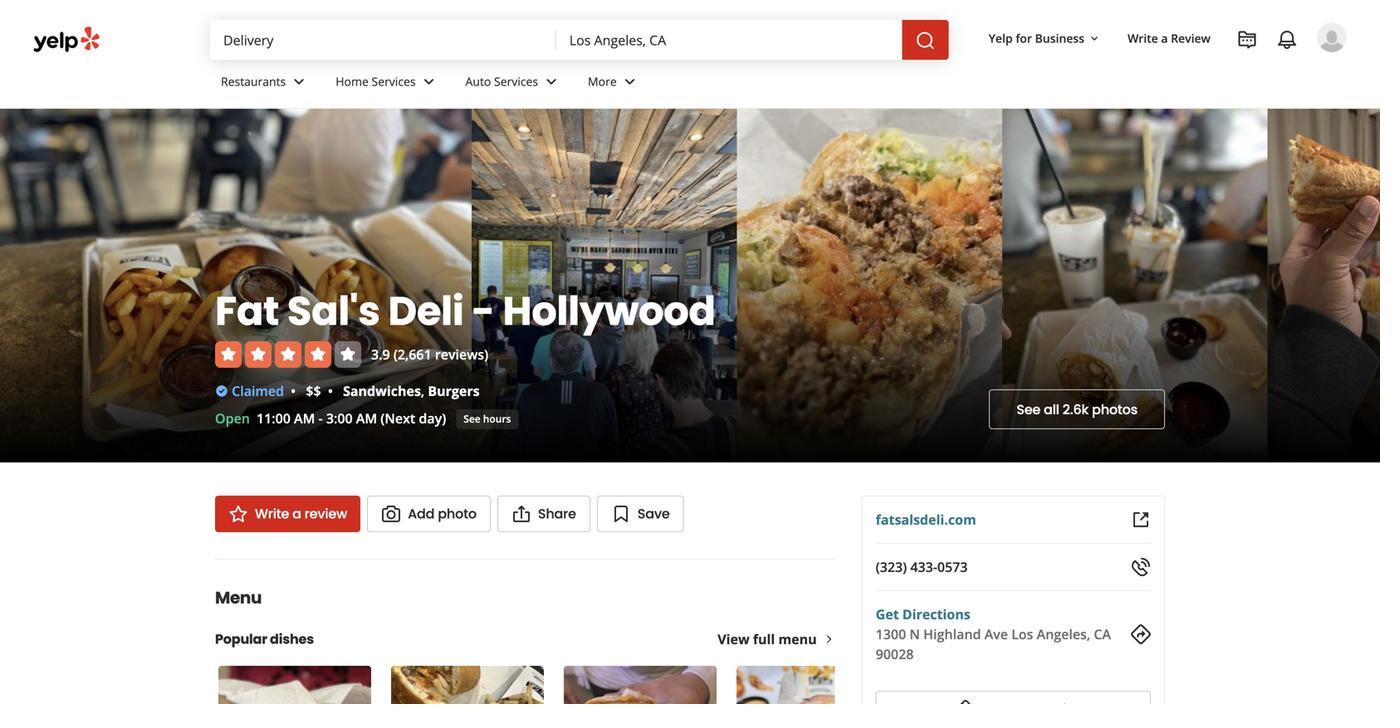 Task type: vqa. For each thing, say whether or not it's contained in the screenshot.
24 chevron down v2 image
yes



Task type: describe. For each thing, give the bounding box(es) containing it.
(323)
[[876, 558, 907, 576]]

24 star v2 image
[[228, 504, 248, 524]]

24 chevron down v2 image for auto services
[[541, 72, 561, 92]]

photo of fat sal's deli - hollywood - los angeles, ca, us. image
[[1002, 109, 1268, 463]]

11:00
[[257, 409, 291, 427]]

auto
[[465, 74, 491, 89]]

24 chevron down v2 image for more
[[620, 72, 640, 92]]

2 am from the left
[[356, 409, 377, 427]]

photo of fat sal's deli - hollywood - los angeles, ca, us. big line image
[[472, 109, 737, 463]]

hours
[[483, 412, 511, 426]]

photos
[[1092, 400, 1138, 419]]

get
[[876, 605, 899, 623]]

see for see hours
[[464, 412, 481, 426]]

- for hollywood
[[472, 283, 495, 339]]

open
[[215, 409, 250, 427]]

see hours link
[[456, 409, 518, 429]]

write for write a review
[[1128, 30, 1158, 46]]

hollywood
[[503, 283, 715, 339]]

2.6k
[[1063, 400, 1089, 419]]

home services link
[[322, 60, 452, 108]]

services for auto services
[[494, 74, 538, 89]]

1300
[[876, 625, 906, 643]]

- for 3:00
[[318, 409, 323, 427]]

auto services
[[465, 74, 538, 89]]

get directions link
[[876, 605, 970, 623]]

share button
[[497, 496, 590, 532]]

home services
[[336, 74, 416, 89]]

write a review link
[[1121, 23, 1217, 53]]

save button
[[597, 496, 684, 532]]

more
[[588, 74, 617, 89]]

433-
[[910, 558, 937, 576]]

menu
[[778, 630, 817, 648]]

0573
[[937, 558, 968, 576]]

restaurants link
[[208, 60, 322, 108]]

claimed
[[232, 382, 284, 400]]

user actions element
[[975, 21, 1370, 123]]

reviews)
[[435, 345, 488, 363]]

directions
[[902, 605, 970, 623]]

(323) 433-0573
[[876, 558, 968, 576]]

$$
[[306, 382, 321, 400]]

3.9 star rating image
[[215, 341, 361, 368]]

photo of fat sal's deli - hollywood - los angeles, ca, us. half a fat sal image
[[1268, 109, 1380, 463]]

menu
[[215, 586, 262, 610]]

fat texas bbq image
[[218, 666, 371, 704]]

write a review link
[[215, 496, 360, 532]]

review
[[305, 504, 347, 523]]

home
[[336, 74, 369, 89]]

services for home services
[[372, 74, 416, 89]]

n
[[910, 625, 920, 643]]

burgers link
[[428, 382, 480, 400]]

Find text field
[[223, 31, 543, 49]]

(2,661 reviews) link
[[393, 345, 488, 363]]

1 am from the left
[[294, 409, 315, 427]]

sal's
[[287, 283, 380, 339]]

more link
[[575, 60, 653, 108]]

fatsalsdeli.com link
[[876, 511, 976, 529]]

3.9
[[371, 345, 390, 363]]

yelp
[[989, 30, 1013, 46]]

sandwiches link
[[343, 382, 421, 400]]

deli
[[388, 283, 464, 339]]

menu element
[[188, 559, 893, 704]]

notifications image
[[1277, 30, 1297, 50]]

a for review
[[1161, 30, 1168, 46]]

3:00
[[326, 409, 353, 427]]

yelp for business
[[989, 30, 1084, 46]]

14 chevron right outline image
[[823, 634, 835, 645]]

photo of fat sal's deli - hollywood - los angeles, ca, us. the chicken strips remind me of dinosaur chicken nuggets iykyk. image
[[0, 109, 472, 463]]



Task type: locate. For each thing, give the bounding box(es) containing it.
1 horizontal spatial write
[[1128, 30, 1158, 46]]

0 horizontal spatial a
[[292, 504, 301, 523]]

see for see all 2.6k photos
[[1017, 400, 1041, 419]]

24 share v2 image
[[511, 504, 531, 524]]

24 chevron down v2 image inside auto services link
[[541, 72, 561, 92]]

24 phone v2 image
[[1131, 557, 1151, 577]]

for
[[1016, 30, 1032, 46]]

24 directions v2 image
[[1131, 624, 1151, 644]]

1 24 chevron down v2 image from the left
[[419, 72, 439, 92]]

add photo
[[408, 504, 477, 523]]

am right 3:00
[[356, 409, 377, 427]]

1 24 chevron down v2 image from the left
[[289, 72, 309, 92]]

0 horizontal spatial services
[[372, 74, 416, 89]]

view full menu link
[[718, 630, 835, 648]]

share
[[538, 504, 576, 523]]

0 horizontal spatial am
[[294, 409, 315, 427]]

am
[[294, 409, 315, 427], [356, 409, 377, 427]]

see left all
[[1017, 400, 1041, 419]]

24 chevron down v2 image inside more link
[[620, 72, 640, 92]]

0 horizontal spatial -
[[318, 409, 323, 427]]

1 horizontal spatial see
[[1017, 400, 1041, 419]]

-
[[472, 283, 495, 339], [318, 409, 323, 427]]

auto services link
[[452, 60, 575, 108]]

1 horizontal spatial services
[[494, 74, 538, 89]]

0 horizontal spatial 24 chevron down v2 image
[[419, 72, 439, 92]]

0 vertical spatial a
[[1161, 30, 1168, 46]]

3.9 (2,661 reviews)
[[371, 345, 488, 363]]

1 services from the left
[[372, 74, 416, 89]]

0 horizontal spatial 24 chevron down v2 image
[[289, 72, 309, 92]]

projects image
[[1237, 30, 1257, 50]]

24 chevron down v2 image
[[289, 72, 309, 92], [620, 72, 640, 92]]

write inside user actions element
[[1128, 30, 1158, 46]]

mateo r. image
[[1317, 22, 1347, 52]]

24 chevron down v2 image for home services
[[419, 72, 439, 92]]

see all 2.6k photos link
[[989, 389, 1165, 429]]

view full menu
[[718, 630, 817, 648]]

(2,661
[[393, 345, 432, 363]]

view
[[718, 630, 750, 648]]

24 chevron down v2 image for restaurants
[[289, 72, 309, 92]]

90028
[[876, 645, 914, 663]]

24 chevron down v2 image
[[419, 72, 439, 92], [541, 72, 561, 92]]

ave
[[985, 625, 1008, 643]]

fat jerry image
[[391, 666, 544, 704]]

fat
[[215, 283, 279, 339]]

burgers
[[428, 382, 480, 400]]

day)
[[419, 409, 446, 427]]

2 24 chevron down v2 image from the left
[[620, 72, 640, 92]]

24 chevron down v2 image right more
[[620, 72, 640, 92]]

a for review
[[292, 504, 301, 523]]

24 external link v2 image
[[1131, 510, 1151, 530]]

None search field
[[210, 20, 952, 60]]

add
[[408, 504, 435, 523]]

fat buffalo image
[[564, 666, 717, 704]]

a
[[1161, 30, 1168, 46], [292, 504, 301, 523]]

services right auto
[[494, 74, 538, 89]]

- up reviews)
[[472, 283, 495, 339]]

all
[[1044, 400, 1059, 419]]

write a review
[[1128, 30, 1211, 46]]

24 chevron down v2 image right the auto services
[[541, 72, 561, 92]]

24 chevron down v2 image inside restaurants link
[[289, 72, 309, 92]]

24 pencil v2 image
[[951, 699, 971, 704]]

1 vertical spatial -
[[318, 409, 323, 427]]

popular dishes
[[215, 630, 314, 649]]

24 camera v2 image
[[381, 504, 401, 524]]

photo of fat sal's deli - hollywood - los angeles, ca, us. fat bodega image
[[737, 109, 1002, 463]]

am down $$
[[294, 409, 315, 427]]

highland
[[923, 625, 981, 643]]

0 horizontal spatial write
[[255, 504, 289, 523]]

16 chevron down v2 image
[[1088, 32, 1101, 45]]

1 vertical spatial a
[[292, 504, 301, 523]]

see hours
[[464, 412, 511, 426]]

see all 2.6k photos
[[1017, 400, 1138, 419]]

see left hours on the left
[[464, 412, 481, 426]]

24 chevron down v2 image left auto
[[419, 72, 439, 92]]

- left 3:00
[[318, 409, 323, 427]]

fat sal's deli - hollywood
[[215, 283, 715, 339]]

business
[[1035, 30, 1084, 46]]

1 vertical spatial write
[[255, 504, 289, 523]]

review
[[1171, 30, 1211, 46]]

popular
[[215, 630, 267, 649]]

None field
[[223, 31, 543, 49]]

business categories element
[[208, 60, 1347, 108]]

open 11:00 am - 3:00 am (next day)
[[215, 409, 446, 427]]

2 24 chevron down v2 image from the left
[[541, 72, 561, 92]]

los
[[1012, 625, 1033, 643]]

see
[[1017, 400, 1041, 419], [464, 412, 481, 426]]

24 chevron down v2 image inside home services link
[[419, 72, 439, 92]]

write left review
[[1128, 30, 1158, 46]]

write
[[1128, 30, 1158, 46], [255, 504, 289, 523]]

2 services from the left
[[494, 74, 538, 89]]

services right home
[[372, 74, 416, 89]]

write a review
[[255, 504, 347, 523]]

,
[[421, 382, 424, 400]]

sandwiches
[[343, 382, 421, 400]]

write for write a review
[[255, 504, 289, 523]]

get directions 1300 n highland ave los angeles, ca 90028
[[876, 605, 1111, 663]]

save
[[638, 504, 670, 523]]

0 vertical spatial -
[[472, 283, 495, 339]]

1 horizontal spatial -
[[472, 283, 495, 339]]

1 horizontal spatial 24 chevron down v2 image
[[541, 72, 561, 92]]

fat banh mi-ki image
[[737, 666, 889, 704]]

1 horizontal spatial a
[[1161, 30, 1168, 46]]

full
[[753, 630, 775, 648]]

photo
[[438, 504, 477, 523]]

16 claim filled v2 image
[[215, 385, 228, 398]]

1 horizontal spatial 24 chevron down v2 image
[[620, 72, 640, 92]]

restaurants
[[221, 74, 286, 89]]

dishes
[[270, 630, 314, 649]]

24 chevron down v2 image right restaurants
[[289, 72, 309, 92]]

sandwiches , burgers
[[343, 382, 480, 400]]

yelp for business button
[[982, 23, 1108, 53]]

1 horizontal spatial am
[[356, 409, 377, 427]]

24 save outline v2 image
[[611, 504, 631, 524]]

angeles,
[[1037, 625, 1090, 643]]

search image
[[916, 31, 936, 51]]

add photo link
[[367, 496, 491, 532]]

see inside 'link'
[[464, 412, 481, 426]]

fatsalsdeli.com
[[876, 511, 976, 529]]

(next
[[381, 409, 415, 427]]

ca
[[1094, 625, 1111, 643]]

0 vertical spatial write
[[1128, 30, 1158, 46]]

0 horizontal spatial see
[[464, 412, 481, 426]]

write right 24 star v2 icon
[[255, 504, 289, 523]]

services
[[372, 74, 416, 89], [494, 74, 538, 89]]



